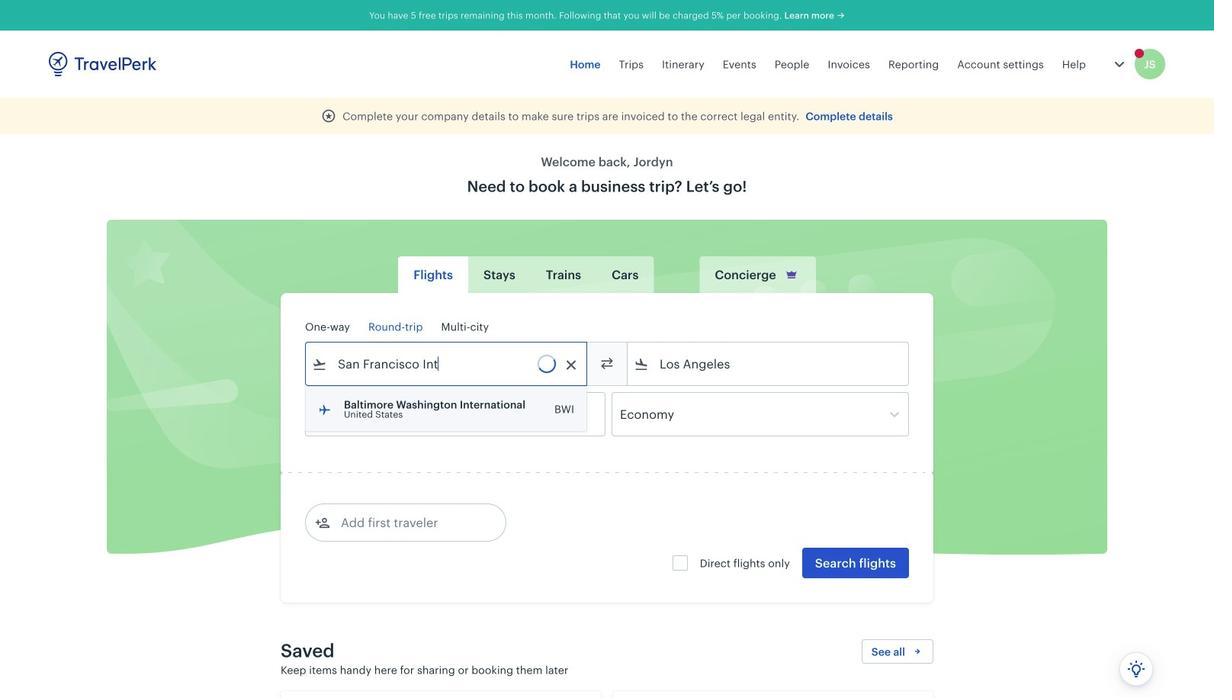 Task type: locate. For each thing, give the bounding box(es) containing it.
Depart text field
[[327, 393, 407, 436]]

Return text field
[[418, 393, 497, 436]]

To search field
[[649, 352, 889, 376]]



Task type: describe. For each thing, give the bounding box(es) containing it.
From search field
[[327, 352, 567, 376]]

Add first traveler search field
[[330, 510, 489, 535]]



